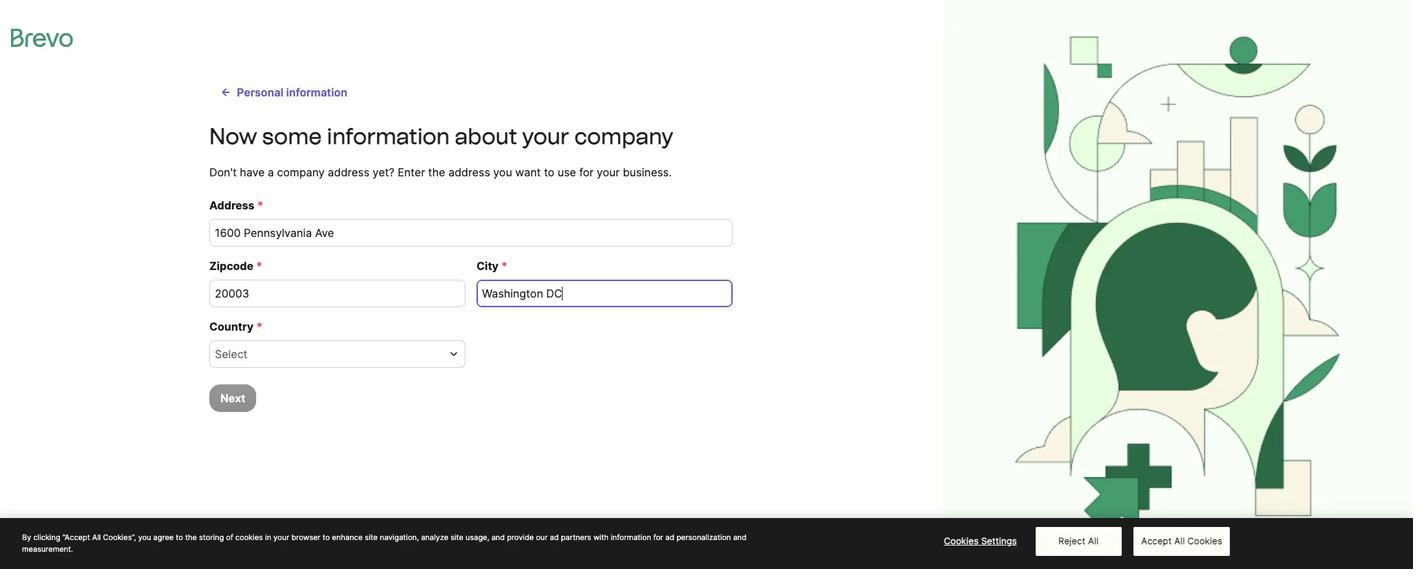 Task type: describe. For each thing, give the bounding box(es) containing it.
accept
[[1142, 535, 1172, 546]]

1 site from the left
[[365, 533, 378, 542]]

partners
[[561, 533, 591, 542]]

accept all cookies button
[[1134, 527, 1230, 556]]

the inside by clicking "accept all cookies", you agree to the storing of cookies in your browser to enhance site navigation, analyze site usage, and provide our ad partners with information for ad personalization and measurement.
[[185, 533, 197, 542]]

cookies settings button
[[938, 528, 1024, 555]]

all for accept all cookies
[[1175, 535, 1185, 546]]

country *
[[209, 320, 263, 333]]

by
[[22, 533, 31, 542]]

none field inside 'select' popup button
[[215, 346, 444, 362]]

1 horizontal spatial you
[[493, 165, 512, 179]]

reject
[[1059, 535, 1086, 546]]

1 vertical spatial information
[[327, 123, 450, 149]]

now some information about your company
[[209, 123, 674, 149]]

some
[[262, 123, 322, 149]]

have
[[240, 165, 265, 179]]

0 vertical spatial for
[[579, 165, 594, 179]]

2 address from the left
[[449, 165, 490, 179]]

navigation,
[[380, 533, 419, 542]]

2 site from the left
[[451, 533, 464, 542]]

don't have a company address yet? enter the address you want to use for your business.
[[209, 165, 672, 179]]

provide
[[507, 533, 534, 542]]

browser
[[291, 533, 321, 542]]

information inside button
[[286, 85, 348, 99]]

2 horizontal spatial to
[[544, 165, 555, 179]]

select button
[[209, 340, 466, 368]]

settings
[[982, 535, 1017, 546]]

want
[[515, 165, 541, 179]]

select
[[215, 347, 248, 361]]

don't
[[209, 165, 237, 179]]

for inside by clicking "accept all cookies", you agree to the storing of cookies in your browser to enhance site navigation, analyze site usage, and provide our ad partners with information for ad personalization and measurement.
[[654, 533, 664, 542]]

0 horizontal spatial company
[[277, 165, 325, 179]]

enhance
[[332, 533, 363, 542]]

storing
[[199, 533, 224, 542]]

city
[[477, 259, 499, 273]]

enter
[[398, 165, 425, 179]]

0 vertical spatial company
[[574, 123, 674, 149]]

1 horizontal spatial your
[[522, 123, 569, 149]]

address
[[209, 198, 255, 212]]

usage,
[[466, 533, 489, 542]]



Task type: locate. For each thing, give the bounding box(es) containing it.
* for address *
[[257, 198, 264, 212]]

None text field
[[209, 219, 733, 247], [209, 280, 466, 307], [209, 219, 733, 247], [209, 280, 466, 307]]

for right use
[[579, 165, 594, 179]]

1 horizontal spatial to
[[323, 533, 330, 542]]

1 ad from the left
[[550, 533, 559, 542]]

1 horizontal spatial ad
[[666, 533, 675, 542]]

you left want
[[493, 165, 512, 179]]

the left storing
[[185, 533, 197, 542]]

reject all
[[1059, 535, 1099, 546]]

personal
[[237, 85, 284, 99]]

measurement.
[[22, 544, 73, 554]]

1 horizontal spatial site
[[451, 533, 464, 542]]

accept all cookies
[[1142, 535, 1223, 546]]

our
[[536, 533, 548, 542]]

* right zipcode
[[256, 259, 263, 273]]

information inside by clicking "accept all cookies", you agree to the storing of cookies in your browser to enhance site navigation, analyze site usage, and provide our ad partners with information for ad personalization and measurement.
[[611, 533, 651, 542]]

cookies inside "button"
[[1188, 535, 1223, 546]]

2 vertical spatial your
[[274, 533, 289, 542]]

all right the ""accept"
[[92, 533, 101, 542]]

your right in
[[274, 533, 289, 542]]

for
[[579, 165, 594, 179], [654, 533, 664, 542]]

your inside by clicking "accept all cookies", you agree to the storing of cookies in your browser to enhance site navigation, analyze site usage, and provide our ad partners with information for ad personalization and measurement.
[[274, 533, 289, 542]]

company
[[574, 123, 674, 149], [277, 165, 325, 179]]

all for reject all
[[1088, 535, 1099, 546]]

address
[[328, 165, 370, 179], [449, 165, 490, 179]]

1 horizontal spatial for
[[654, 533, 664, 542]]

agree
[[153, 533, 174, 542]]

information right with
[[611, 533, 651, 542]]

of
[[226, 533, 233, 542]]

and right personalization
[[733, 533, 747, 542]]

information up some
[[286, 85, 348, 99]]

1 cookies from the left
[[944, 535, 979, 546]]

ad left personalization
[[666, 533, 675, 542]]

1 horizontal spatial the
[[428, 165, 445, 179]]

a
[[268, 165, 274, 179]]

* for country *
[[256, 320, 263, 333]]

all right accept at the bottom right of page
[[1175, 535, 1185, 546]]

0 horizontal spatial all
[[92, 533, 101, 542]]

zipcode
[[209, 259, 254, 273]]

site
[[365, 533, 378, 542], [451, 533, 464, 542]]

all inside by clicking "accept all cookies", you agree to the storing of cookies in your browser to enhance site navigation, analyze site usage, and provide our ad partners with information for ad personalization and measurement.
[[92, 533, 101, 542]]

ad right our at the bottom of page
[[550, 533, 559, 542]]

about
[[455, 123, 517, 149]]

* for city *
[[501, 259, 508, 273]]

1 address from the left
[[328, 165, 370, 179]]

2 vertical spatial information
[[611, 533, 651, 542]]

now
[[209, 123, 257, 149]]

2 ad from the left
[[666, 533, 675, 542]]

all right reject
[[1088, 535, 1099, 546]]

personalization
[[677, 533, 731, 542]]

1 horizontal spatial address
[[449, 165, 490, 179]]

address *
[[209, 198, 264, 212]]

1 vertical spatial for
[[654, 533, 664, 542]]

country
[[209, 320, 254, 333]]

1 horizontal spatial and
[[733, 533, 747, 542]]

company right a
[[277, 165, 325, 179]]

to left use
[[544, 165, 555, 179]]

you inside by clicking "accept all cookies", you agree to the storing of cookies in your browser to enhance site navigation, analyze site usage, and provide our ad partners with information for ad personalization and measurement.
[[138, 533, 151, 542]]

1 vertical spatial the
[[185, 533, 197, 542]]

cookies settings
[[944, 535, 1017, 546]]

1 vertical spatial your
[[597, 165, 620, 179]]

clicking
[[33, 533, 60, 542]]

* right country
[[256, 320, 263, 333]]

1 vertical spatial you
[[138, 533, 151, 542]]

company up business.
[[574, 123, 674, 149]]

and
[[492, 533, 505, 542], [733, 533, 747, 542]]

1 horizontal spatial company
[[574, 123, 674, 149]]

reject all button
[[1036, 527, 1122, 556]]

information
[[286, 85, 348, 99], [327, 123, 450, 149], [611, 533, 651, 542]]

you
[[493, 165, 512, 179], [138, 533, 151, 542]]

the right enter
[[428, 165, 445, 179]]

address left yet?
[[328, 165, 370, 179]]

ad
[[550, 533, 559, 542], [666, 533, 675, 542]]

analyze
[[421, 533, 449, 542]]

2 and from the left
[[733, 533, 747, 542]]

* right city
[[501, 259, 508, 273]]

personal information
[[237, 85, 348, 99]]

all
[[92, 533, 101, 542], [1088, 535, 1099, 546], [1175, 535, 1185, 546]]

cookies left settings
[[944, 535, 979, 546]]

site left usage,
[[451, 533, 464, 542]]

yet?
[[373, 165, 395, 179]]

all inside button
[[1088, 535, 1099, 546]]

None text field
[[477, 280, 733, 307]]

cookies
[[235, 533, 263, 542]]

* right address
[[257, 198, 264, 212]]

zipcode *
[[209, 259, 263, 273]]

2 horizontal spatial your
[[597, 165, 620, 179]]

0 vertical spatial your
[[522, 123, 569, 149]]

0 horizontal spatial address
[[328, 165, 370, 179]]

use
[[558, 165, 576, 179]]

None field
[[215, 346, 444, 362]]

cookies inside button
[[944, 535, 979, 546]]

0 horizontal spatial to
[[176, 533, 183, 542]]

*
[[257, 198, 264, 212], [256, 259, 263, 273], [501, 259, 508, 273], [256, 320, 263, 333]]

in
[[265, 533, 271, 542]]

your left business.
[[597, 165, 620, 179]]

your up want
[[522, 123, 569, 149]]

by clicking "accept all cookies", you agree to the storing of cookies in your browser to enhance site navigation, analyze site usage, and provide our ad partners with information for ad personalization and measurement.
[[22, 533, 747, 554]]

1 horizontal spatial all
[[1088, 535, 1099, 546]]

0 horizontal spatial and
[[492, 533, 505, 542]]

and right usage,
[[492, 533, 505, 542]]

cookies
[[944, 535, 979, 546], [1188, 535, 1223, 546]]

site right enhance
[[365, 533, 378, 542]]

1 and from the left
[[492, 533, 505, 542]]

0 vertical spatial you
[[493, 165, 512, 179]]

cookies right accept at the bottom right of page
[[1188, 535, 1223, 546]]

you left agree
[[138, 533, 151, 542]]

1 horizontal spatial cookies
[[1188, 535, 1223, 546]]

0 horizontal spatial for
[[579, 165, 594, 179]]

city *
[[477, 259, 508, 273]]

personal information button
[[209, 79, 359, 106]]

cookies",
[[103, 533, 136, 542]]

"accept
[[62, 533, 90, 542]]

0 horizontal spatial the
[[185, 533, 197, 542]]

to
[[544, 165, 555, 179], [176, 533, 183, 542], [323, 533, 330, 542]]

0 horizontal spatial cookies
[[944, 535, 979, 546]]

next button
[[209, 384, 256, 412]]

all inside "button"
[[1175, 535, 1185, 546]]

* for zipcode *
[[256, 259, 263, 273]]

0 horizontal spatial site
[[365, 533, 378, 542]]

the
[[428, 165, 445, 179], [185, 533, 197, 542]]

with
[[594, 533, 609, 542]]

business.
[[623, 165, 672, 179]]

to right agree
[[176, 533, 183, 542]]

2 horizontal spatial all
[[1175, 535, 1185, 546]]

0 horizontal spatial your
[[274, 533, 289, 542]]

address down the about
[[449, 165, 490, 179]]

0 vertical spatial the
[[428, 165, 445, 179]]

information up yet?
[[327, 123, 450, 149]]

1 vertical spatial company
[[277, 165, 325, 179]]

0 horizontal spatial ad
[[550, 533, 559, 542]]

0 vertical spatial information
[[286, 85, 348, 99]]

0 horizontal spatial you
[[138, 533, 151, 542]]

2 cookies from the left
[[1188, 535, 1223, 546]]

next
[[220, 391, 245, 405]]

to right browser
[[323, 533, 330, 542]]

for left personalization
[[654, 533, 664, 542]]

your
[[522, 123, 569, 149], [597, 165, 620, 179], [274, 533, 289, 542]]



Task type: vqa. For each thing, say whether or not it's contained in the screenshot.
UNITED
no



